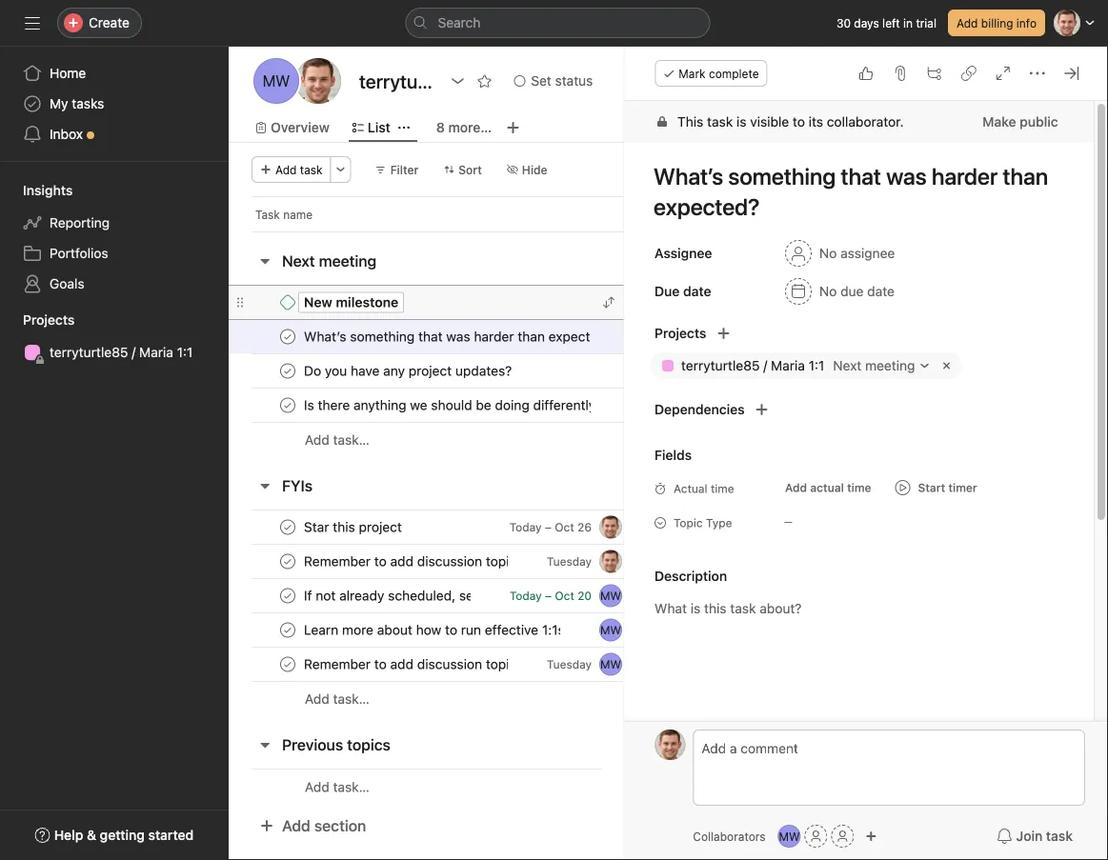 Task type: locate. For each thing, give the bounding box(es) containing it.
1 add task… from the top
[[305, 432, 370, 448]]

2 completed checkbox from the top
[[276, 360, 299, 383]]

Is there anything we should be doing differently? text field
[[300, 396, 592, 415]]

next inside next meeting dropdown button
[[834, 358, 862, 374]]

1 vertical spatial tt button
[[599, 550, 622, 573]]

mw button
[[599, 585, 622, 607], [599, 619, 622, 642], [599, 653, 622, 676], [778, 825, 801, 848]]

2 add task… button from the top
[[305, 689, 370, 710]]

0 vertical spatial tuesday
[[547, 555, 592, 568]]

0 vertical spatial completed checkbox
[[276, 394, 299, 417]]

/ up add dependencies image
[[764, 358, 768, 374]]

Do you have any project updates? text field
[[300, 362, 518, 381]]

row
[[252, 231, 634, 233], [229, 285, 704, 320], [229, 319, 704, 354], [229, 354, 704, 389], [229, 388, 704, 423], [229, 510, 704, 545], [229, 544, 704, 579], [229, 578, 704, 614], [229, 647, 704, 682]]

topic
[[674, 516, 703, 530]]

oct for 20
[[555, 589, 574, 603]]

add left the actual
[[786, 481, 808, 495]]

2 add task… from the top
[[305, 691, 370, 707]]

next up completed milestone image
[[282, 252, 315, 270]]

type
[[706, 516, 733, 530]]

mark complete
[[679, 67, 759, 80]]

make public button
[[971, 105, 1071, 139]]

2 horizontal spatial task
[[1046, 829, 1073, 844]]

task for this
[[707, 114, 733, 130]]

0 horizontal spatial maria
[[139, 344, 173, 360]]

add inside header fyis tree grid
[[305, 691, 329, 707]]

Remember to add discussion topics for the next meeting text field
[[300, 552, 509, 571]]

tt inside "remember to add discussion topics for the next meeting" cell
[[604, 555, 618, 568]]

2 completed image from the top
[[276, 360, 299, 383]]

next inside next meeting button
[[282, 252, 315, 270]]

task left is
[[707, 114, 733, 130]]

today for – oct 20
[[510, 589, 542, 603]]

add task… for third "add task…" button from the top
[[305, 779, 370, 795]]

help & getting started button
[[23, 819, 206, 853]]

1 horizontal spatial /
[[764, 358, 768, 374]]

add billing info
[[957, 16, 1037, 30]]

1 horizontal spatial projects button
[[625, 320, 707, 347]]

2 completed image from the top
[[276, 619, 299, 642]]

add actual time button
[[777, 475, 880, 501]]

no left the due
[[820, 283, 837, 299]]

completed checkbox inside if not already scheduled, set up a recurring 1:1 meeting in your calendar cell
[[276, 585, 299, 607]]

add task… for "add task…" button in header next meeting tree grid
[[305, 432, 370, 448]]

0 vertical spatial tt button
[[599, 516, 622, 539]]

tt button inside the star this project cell
[[599, 516, 622, 539]]

collapse task list for this section image left fyis
[[257, 478, 273, 494]]

– left '26'
[[545, 521, 552, 534]]

1 horizontal spatial time
[[848, 481, 872, 495]]

add task… button up section
[[305, 777, 370, 798]]

completed checkbox for do you have any project updates? text box
[[276, 360, 299, 383]]

/ inside what's something that was harder than expected? dialog
[[764, 358, 768, 374]]

What's something that was harder than expected? text field
[[300, 327, 592, 346]]

search list box
[[405, 8, 710, 38]]

2 oct from the top
[[555, 589, 574, 603]]

move tasks between sections image
[[603, 331, 615, 343]]

collapse task list for this section image for next meeting
[[257, 253, 273, 269]]

3 completed image from the top
[[276, 516, 299, 539]]

tab actions image
[[398, 122, 410, 133]]

2 vertical spatial completed image
[[276, 653, 299, 676]]

task…
[[333, 432, 370, 448], [333, 691, 370, 707], [333, 779, 370, 795]]

projects down goals
[[23, 312, 75, 328]]

mw
[[263, 72, 290, 90], [600, 589, 621, 603], [600, 624, 621, 637], [600, 658, 621, 671], [779, 830, 800, 843]]

next down no due date dropdown button
[[834, 358, 862, 374]]

If not already scheduled, set up a recurring 1:1 meeting in your calendar text field
[[300, 587, 472, 606]]

collapse task list for this section image
[[257, 253, 273, 269], [257, 478, 273, 494], [257, 738, 273, 753]]

1 vertical spatial remember to add discussion topics for the next meeting cell
[[229, 647, 635, 682]]

1 vertical spatial task
[[300, 163, 323, 176]]

time right actual
[[711, 482, 735, 496]]

2 – from the top
[[545, 589, 552, 603]]

completed checkbox inside the star this project cell
[[276, 516, 299, 539]]

1 vertical spatial task…
[[333, 691, 370, 707]]

completed checkbox inside is there anything we should be doing differently? cell
[[276, 394, 299, 417]]

– inside the star this project cell
[[545, 521, 552, 534]]

2 vertical spatial add task… row
[[229, 769, 704, 805]]

None text field
[[354, 64, 440, 98]]

add or remove collaborators image
[[866, 831, 877, 842]]

oct left '26'
[[555, 521, 574, 534]]

add dependencies image
[[755, 402, 770, 417]]

tt button
[[599, 516, 622, 539], [599, 550, 622, 573], [655, 730, 685, 760]]

4 completed checkbox from the top
[[276, 550, 299, 573]]

0 vertical spatial add task… button
[[305, 430, 370, 451]]

completed image for remember to add discussion topics for the next meeting text box at the left
[[276, 550, 299, 573]]

2 tuesday from the top
[[547, 658, 592, 671]]

0 vertical spatial task…
[[333, 432, 370, 448]]

0 vertical spatial collapse task list for this section image
[[257, 253, 273, 269]]

today inside if not already scheduled, set up a recurring 1:1 meeting in your calendar cell
[[510, 589, 542, 603]]

remember to add discussion topics for the next meeting cell up if not already scheduled, set up a recurring 1:1 meeting in your calendar text field
[[229, 544, 635, 579]]

no inside dropdown button
[[820, 245, 837, 261]]

1 horizontal spatial 1:1
[[809, 358, 825, 374]]

3 add task… from the top
[[305, 779, 370, 795]]

—
[[785, 516, 793, 527]]

2 vertical spatial add task…
[[305, 779, 370, 795]]

left
[[882, 16, 900, 30]]

add task… up previous topics button
[[305, 691, 370, 707]]

reporting link
[[11, 208, 217, 238]]

task… down is there anything we should be doing differently? cell
[[333, 432, 370, 448]]

1 collapse task list for this section image from the top
[[257, 253, 273, 269]]

assignee
[[655, 245, 713, 261]]

3 completed checkbox from the top
[[276, 516, 299, 539]]

add task
[[275, 163, 323, 176]]

collaborators
[[693, 830, 766, 843]]

terryturtle85 / maria 1:1 inside projects element
[[50, 344, 193, 360]]

1 vertical spatial –
[[545, 589, 552, 603]]

tuesday
[[547, 555, 592, 568], [547, 658, 592, 671]]

0 vertical spatial completed image
[[276, 394, 299, 417]]

8
[[436, 120, 445, 135]]

add up previous
[[305, 691, 329, 707]]

tt button for the star this project cell
[[599, 516, 622, 539]]

add left section
[[282, 817, 310, 835]]

maria down no due date dropdown button
[[771, 358, 805, 374]]

1 horizontal spatial terryturtle85 / maria 1:1
[[682, 358, 825, 374]]

add section button
[[252, 809, 374, 843]]

add up add section button
[[305, 779, 329, 795]]

make
[[983, 114, 1017, 130]]

completed checkbox inside learn more about how to run effective 1:1s "cell"
[[276, 619, 299, 642]]

6 completed checkbox from the top
[[276, 653, 299, 676]]

today left '26'
[[510, 521, 542, 534]]

0 horizontal spatial 1:1
[[177, 344, 193, 360]]

1 vertical spatial collapse task list for this section image
[[257, 478, 273, 494]]

today
[[510, 521, 542, 534], [510, 589, 542, 603]]

tt inside the star this project cell
[[604, 521, 618, 534]]

collapse task list for this section image for previous topics
[[257, 738, 273, 753]]

0 vertical spatial add task… row
[[229, 422, 704, 457]]

main content inside what's something that was harder than expected? dialog
[[625, 101, 1094, 860]]

task
[[255, 208, 280, 221]]

due date
[[655, 283, 712, 299]]

add task… row
[[229, 422, 704, 457], [229, 681, 704, 717], [229, 769, 704, 805]]

task… up section
[[333, 779, 370, 795]]

1 horizontal spatial meeting
[[866, 358, 916, 374]]

4 completed image from the top
[[276, 550, 299, 573]]

20
[[578, 589, 592, 603]]

join task button
[[985, 820, 1085, 854]]

add down overview link on the top of page
[[275, 163, 297, 176]]

oct
[[555, 521, 574, 534], [555, 589, 574, 603]]

terryturtle85 / maria 1:1 inside main content
[[682, 358, 825, 374]]

/ down "goals" 'link'
[[132, 344, 136, 360]]

3 completed image from the top
[[276, 653, 299, 676]]

set status
[[531, 73, 593, 89]]

meeting up "new milestone" "text field"
[[319, 252, 377, 270]]

getting
[[100, 828, 145, 843]]

completed image inside if not already scheduled, set up a recurring 1:1 meeting in your calendar cell
[[276, 585, 299, 607]]

oct left 20
[[555, 589, 574, 603]]

maria
[[139, 344, 173, 360], [771, 358, 805, 374]]

projects
[[23, 312, 75, 328], [655, 325, 707, 341]]

2 task… from the top
[[333, 691, 370, 707]]

terryturtle85 down 'add to projects' icon
[[682, 358, 760, 374]]

completed image inside "remember to add discussion topics for the next meeting" cell
[[276, 653, 299, 676]]

1 tuesday from the top
[[547, 555, 592, 568]]

attachments: add a file to this task, what's something that was harder than expected? image
[[893, 66, 908, 81]]

0 vertical spatial oct
[[555, 521, 574, 534]]

start timer
[[919, 481, 978, 495]]

no left "assignee"
[[820, 245, 837, 261]]

1 vertical spatial no
[[820, 283, 837, 299]]

task for join
[[1046, 829, 1073, 844]]

add task… up section
[[305, 779, 370, 795]]

1 oct from the top
[[555, 521, 574, 534]]

previous topics button
[[282, 728, 391, 762]]

1 completed checkbox from the top
[[276, 394, 299, 417]]

1 horizontal spatial projects
[[655, 325, 707, 341]]

tuesday down '26'
[[547, 555, 592, 568]]

completed image inside do you have any project updates? cell
[[276, 360, 299, 383]]

remember to add discussion topics for the next meeting cell down learn more about how to run effective 1:1s text box
[[229, 647, 635, 682]]

oct inside if not already scheduled, set up a recurring 1:1 meeting in your calendar cell
[[555, 589, 574, 603]]

completed checkbox for fyis
[[276, 619, 299, 642]]

main content containing this task is visible to its collaborator.
[[625, 101, 1094, 860]]

if not already scheduled, set up a recurring 1:1 meeting in your calendar cell
[[229, 578, 635, 614]]

0 horizontal spatial terryturtle85 / maria 1:1
[[50, 344, 193, 360]]

0 horizontal spatial projects button
[[0, 311, 75, 330]]

0 horizontal spatial /
[[132, 344, 136, 360]]

Completed checkbox
[[276, 394, 299, 417], [276, 619, 299, 642]]

completed checkbox inside what's something that was harder than expected? "cell"
[[276, 325, 299, 348]]

add subtask image
[[927, 66, 942, 81]]

no for no due date
[[820, 283, 837, 299]]

2 remember to add discussion topics for the next meeting cell from the top
[[229, 647, 635, 682]]

0 horizontal spatial meeting
[[319, 252, 377, 270]]

meeting left remove icon at the right of page
[[866, 358, 916, 374]]

today left 20
[[510, 589, 542, 603]]

1 vertical spatial oct
[[555, 589, 574, 603]]

today inside the star this project cell
[[510, 521, 542, 534]]

completed checkbox inside do you have any project updates? cell
[[276, 360, 299, 383]]

mw button inside if not already scheduled, set up a recurring 1:1 meeting in your calendar cell
[[599, 585, 622, 607]]

1 vertical spatial tuesday
[[547, 658, 592, 671]]

completed image for star this project text box
[[276, 516, 299, 539]]

1 vertical spatial meeting
[[866, 358, 916, 374]]

1 completed image from the top
[[276, 325, 299, 348]]

0 vertical spatial remember to add discussion topics for the next meeting cell
[[229, 544, 635, 579]]

this task is visible to its collaborator.
[[678, 114, 904, 130]]

completed image
[[276, 394, 299, 417], [276, 619, 299, 642], [276, 653, 299, 676]]

projects button down due date
[[625, 320, 707, 347]]

add inside header next meeting tree grid
[[305, 432, 329, 448]]

tuesday down 20
[[547, 658, 592, 671]]

2 vertical spatial collapse task list for this section image
[[257, 738, 273, 753]]

0 horizontal spatial next meeting
[[282, 252, 377, 270]]

projects down due date
[[655, 325, 707, 341]]

3 add task… button from the top
[[305, 777, 370, 798]]

collapse task list for this section image left previous
[[257, 738, 273, 753]]

completed image inside the star this project cell
[[276, 516, 299, 539]]

do you have any project updates? cell
[[229, 354, 635, 389]]

add task… button up previous topics button
[[305, 689, 370, 710]]

home
[[50, 65, 86, 81]]

– left 20
[[545, 589, 552, 603]]

1 vertical spatial add task… button
[[305, 689, 370, 710]]

meeting
[[319, 252, 377, 270], [866, 358, 916, 374]]

0 vertical spatial task
[[707, 114, 733, 130]]

– for – oct 20
[[545, 589, 552, 603]]

1 vertical spatial add task… row
[[229, 681, 704, 717]]

completed image
[[276, 325, 299, 348], [276, 360, 299, 383], [276, 516, 299, 539], [276, 550, 299, 573], [276, 585, 299, 607]]

task for add
[[300, 163, 323, 176]]

– inside if not already scheduled, set up a recurring 1:1 meeting in your calendar cell
[[545, 589, 552, 603]]

1 horizontal spatial next meeting
[[834, 358, 916, 374]]

2 vertical spatial tt button
[[655, 730, 685, 760]]

close details image
[[1064, 66, 1080, 81]]

maria inside projects element
[[139, 344, 173, 360]]

main content
[[625, 101, 1094, 860]]

projects button
[[0, 311, 75, 330], [625, 320, 707, 347]]

no assignee
[[820, 245, 895, 261]]

3 task… from the top
[[333, 779, 370, 795]]

task left more actions icon
[[300, 163, 323, 176]]

projects inside what's something that was harder than expected? dialog
[[655, 325, 707, 341]]

time
[[848, 481, 872, 495], [711, 482, 735, 496]]

1:1
[[177, 344, 193, 360], [809, 358, 825, 374]]

Completed milestone checkbox
[[280, 295, 295, 310]]

tasks
[[72, 96, 104, 111]]

list
[[368, 120, 391, 135]]

next
[[282, 252, 315, 270], [834, 358, 862, 374]]

1 horizontal spatial terryturtle85
[[682, 358, 760, 374]]

5 completed checkbox from the top
[[276, 585, 299, 607]]

1 remember to add discussion topics for the next meeting cell from the top
[[229, 544, 635, 579]]

0 vertical spatial add task…
[[305, 432, 370, 448]]

3 collapse task list for this section image from the top
[[257, 738, 273, 753]]

1 vertical spatial next meeting
[[834, 358, 916, 374]]

filter
[[390, 163, 419, 176]]

add task… up fyis button
[[305, 432, 370, 448]]

terryturtle85 down goals
[[50, 344, 128, 360]]

add task… inside header next meeting tree grid
[[305, 432, 370, 448]]

1 horizontal spatial task
[[707, 114, 733, 130]]

0 vertical spatial today
[[510, 521, 542, 534]]

task… up previous topics button
[[333, 691, 370, 707]]

0 vertical spatial –
[[545, 521, 552, 534]]

completed image inside learn more about how to run effective 1:1s "cell"
[[276, 619, 299, 642]]

2 vertical spatial task…
[[333, 779, 370, 795]]

5 completed image from the top
[[276, 585, 299, 607]]

1 – from the top
[[545, 521, 552, 534]]

status
[[555, 73, 593, 89]]

time right the actual
[[848, 481, 872, 495]]

completed image for fyis
[[276, 619, 299, 642]]

topics
[[347, 736, 391, 754]]

more…
[[448, 120, 492, 135]]

1 today from the top
[[510, 521, 542, 534]]

Completed checkbox
[[276, 325, 299, 348], [276, 360, 299, 383], [276, 516, 299, 539], [276, 550, 299, 573], [276, 585, 299, 607], [276, 653, 299, 676]]

0 vertical spatial next
[[282, 252, 315, 270]]

0 vertical spatial next meeting
[[282, 252, 377, 270]]

projects button down goals
[[0, 311, 75, 330]]

1 vertical spatial completed image
[[276, 619, 299, 642]]

1 no from the top
[[820, 245, 837, 261]]

2 no from the top
[[820, 283, 837, 299]]

/ inside projects element
[[132, 344, 136, 360]]

1 vertical spatial today
[[510, 589, 542, 603]]

maria down "goals" 'link'
[[139, 344, 173, 360]]

next meeting left remove icon at the right of page
[[834, 358, 916, 374]]

add
[[957, 16, 978, 30], [275, 163, 297, 176], [305, 432, 329, 448], [786, 481, 808, 495], [305, 691, 329, 707], [305, 779, 329, 795], [282, 817, 310, 835]]

1 task… from the top
[[333, 432, 370, 448]]

2 vertical spatial task
[[1046, 829, 1073, 844]]

no due date button
[[777, 274, 904, 309]]

completed image inside is there anything we should be doing differently? cell
[[276, 394, 299, 417]]

maria inside what's something that was harder than expected? dialog
[[771, 358, 805, 374]]

completed checkbox for what's something that was harder than expected? text field
[[276, 325, 299, 348]]

0 horizontal spatial terryturtle85
[[50, 344, 128, 360]]

1 add task… button from the top
[[305, 430, 370, 451]]

remember to add discussion topics for the next meeting cell
[[229, 544, 635, 579], [229, 647, 635, 682]]

next meeting up "new milestone" "text field"
[[282, 252, 377, 270]]

reporting
[[50, 215, 110, 231]]

what's something that was harder than expected? cell
[[229, 319, 635, 354]]

task… for third "add task…" button from the top
[[333, 779, 370, 795]]

1 vertical spatial next
[[834, 358, 862, 374]]

global element
[[0, 47, 229, 161]]

task right join
[[1046, 829, 1073, 844]]

2 collapse task list for this section image from the top
[[257, 478, 273, 494]]

billing
[[981, 16, 1013, 30]]

terryturtle85 inside projects element
[[50, 344, 128, 360]]

goals link
[[11, 269, 217, 299]]

task… inside header next meeting tree grid
[[333, 432, 370, 448]]

1:1 inside what's something that was harder than expected? dialog
[[809, 358, 825, 374]]

1 completed image from the top
[[276, 394, 299, 417]]

insights button
[[0, 181, 73, 200]]

add up fyis button
[[305, 432, 329, 448]]

terryturtle85 / maria 1:1 down 'add to projects' icon
[[682, 358, 825, 374]]

0 horizontal spatial task
[[300, 163, 323, 176]]

1 horizontal spatial next
[[834, 358, 862, 374]]

completed checkbox for next meeting
[[276, 394, 299, 417]]

2 vertical spatial add task… button
[[305, 777, 370, 798]]

terryturtle85 / maria 1:1 link
[[11, 337, 217, 368]]

add task… button inside header fyis tree grid
[[305, 689, 370, 710]]

task
[[707, 114, 733, 130], [300, 163, 323, 176], [1046, 829, 1073, 844]]

help
[[54, 828, 83, 843]]

terryturtle85 / maria 1:1
[[50, 344, 193, 360], [682, 358, 825, 374]]

set status button
[[505, 68, 602, 94]]

oct inside the star this project cell
[[555, 521, 574, 534]]

completed image inside "remember to add discussion topics for the next meeting" cell
[[276, 550, 299, 573]]

1 horizontal spatial maria
[[771, 358, 805, 374]]

mark complete button
[[655, 60, 768, 87]]

task… inside header fyis tree grid
[[333, 691, 370, 707]]

no due date
[[820, 283, 895, 299]]

1 completed checkbox from the top
[[276, 325, 299, 348]]

completed checkbox for remember to add discussion topics for the next meeting text box at the left
[[276, 550, 299, 573]]

collapse task list for this section image down task
[[257, 253, 273, 269]]

more actions for this task image
[[1030, 66, 1045, 81]]

header next meeting tree grid
[[229, 285, 704, 457]]

tt button inside "remember to add discussion topics for the next meeting" cell
[[599, 550, 622, 573]]

1 vertical spatial completed checkbox
[[276, 619, 299, 642]]

terryturtle85 / maria 1:1 down "goals" 'link'
[[50, 344, 193, 360]]

add task… inside header fyis tree grid
[[305, 691, 370, 707]]

1 vertical spatial add task…
[[305, 691, 370, 707]]

copy task link image
[[962, 66, 977, 81]]

completed checkbox for if not already scheduled, set up a recurring 1:1 meeting in your calendar text field
[[276, 585, 299, 607]]

2 today from the top
[[510, 589, 542, 603]]

0 horizontal spatial next
[[282, 252, 315, 270]]

0 vertical spatial no
[[820, 245, 837, 261]]

no inside dropdown button
[[820, 283, 837, 299]]

add task… button
[[305, 430, 370, 451], [305, 689, 370, 710], [305, 777, 370, 798]]

0 vertical spatial meeting
[[319, 252, 377, 270]]

2 completed checkbox from the top
[[276, 619, 299, 642]]

add task…
[[305, 432, 370, 448], [305, 691, 370, 707], [305, 779, 370, 795]]

add task… button up fyis button
[[305, 430, 370, 451]]

more actions image
[[335, 164, 347, 175]]



Task type: describe. For each thing, give the bounding box(es) containing it.
projects element
[[0, 303, 229, 372]]

make public
[[983, 114, 1059, 130]]

today – oct 20
[[510, 589, 592, 603]]

26
[[578, 521, 592, 534]]

completed image for next meeting
[[276, 394, 299, 417]]

Remember to add discussion topics for the next meeting text field
[[300, 655, 509, 674]]

mw inside "remember to add discussion topics for the next meeting" cell
[[600, 658, 621, 671]]

completed checkbox for star this project text box
[[276, 516, 299, 539]]

search button
[[405, 8, 710, 38]]

1:1 inside 'terryturtle85 / maria 1:1' link
[[177, 344, 193, 360]]

30
[[837, 16, 851, 30]]

list link
[[352, 117, 391, 138]]

star this project cell
[[229, 510, 635, 545]]

full screen image
[[996, 66, 1011, 81]]

fyis button
[[282, 469, 313, 503]]

0 horizontal spatial projects
[[23, 312, 75, 328]]

meeting inside button
[[319, 252, 377, 270]]

fyis
[[282, 477, 313, 495]]

mw inside learn more about how to run effective 1:1s "cell"
[[600, 624, 621, 637]]

time inside dropdown button
[[848, 481, 872, 495]]

– for – oct 26
[[545, 521, 552, 534]]

0 horizontal spatial time
[[711, 482, 735, 496]]

completed image for what's something that was harder than expected? text field
[[276, 325, 299, 348]]

header fyis tree grid
[[229, 510, 704, 717]]

portfolios link
[[11, 238, 217, 269]]

add to starred image
[[477, 73, 492, 89]]

actual time
[[674, 482, 735, 496]]

to
[[793, 114, 806, 130]]

Learn more about how to run effective 1:1s text field
[[300, 621, 561, 640]]

new milestone cell
[[229, 285, 635, 320]]

fields
[[655, 447, 692, 463]]

projects button inside what's something that was harder than expected? dialog
[[625, 320, 707, 347]]

today for – oct 26
[[510, 521, 542, 534]]

0 likes. click to like this task image
[[859, 66, 874, 81]]

my tasks link
[[11, 89, 217, 119]]

join task
[[1016, 829, 1073, 844]]

trial
[[916, 16, 937, 30]]

filter button
[[367, 156, 427, 183]]

topic type
[[674, 516, 733, 530]]

add billing info button
[[948, 10, 1045, 36]]

create button
[[57, 8, 142, 38]]

add tab image
[[505, 120, 521, 135]]

help & getting started
[[54, 828, 194, 843]]

learn more about how to run effective 1:1s cell
[[229, 613, 635, 648]]

inbox link
[[11, 119, 217, 150]]

name
[[283, 208, 313, 221]]

inbox
[[50, 126, 83, 142]]

assignee
[[841, 245, 895, 261]]

section
[[314, 817, 366, 835]]

start timer button
[[888, 475, 985, 501]]

search
[[438, 15, 481, 30]]

mw inside if not already scheduled, set up a recurring 1:1 meeting in your calendar cell
[[600, 589, 621, 603]]

task name row
[[229, 196, 704, 232]]

completed checkbox for remember to add discussion topics for the next meeting text field
[[276, 653, 299, 676]]

started
[[148, 828, 194, 843]]

add inside dropdown button
[[786, 481, 808, 495]]

create
[[89, 15, 130, 30]]

my
[[50, 96, 68, 111]]

mw button inside learn more about how to run effective 1:1s "cell"
[[599, 619, 622, 642]]

is there anything we should be doing differently? cell
[[229, 388, 635, 423]]

collapse task list for this section image for fyis
[[257, 478, 273, 494]]

due
[[841, 283, 864, 299]]

hide
[[522, 163, 548, 176]]

add to projects image
[[716, 326, 732, 341]]

oct for 26
[[555, 521, 574, 534]]

is
[[737, 114, 747, 130]]

portfolios
[[50, 245, 108, 261]]

insights element
[[0, 173, 229, 303]]

task… for "add task…" button inside header fyis tree grid
[[333, 691, 370, 707]]

next meeting inside dropdown button
[[834, 358, 916, 374]]

terryturtle85 inside what's something that was harder than expected? dialog
[[682, 358, 760, 374]]

meeting inside dropdown button
[[866, 358, 916, 374]]

Task Name text field
[[642, 154, 1071, 229]]

today – oct 26
[[510, 521, 592, 534]]

hide sidebar image
[[25, 15, 40, 30]]

completed image for if not already scheduled, set up a recurring 1:1 meeting in your calendar text field
[[276, 585, 299, 607]]

start
[[919, 481, 946, 495]]

days
[[854, 16, 879, 30]]

add left billing
[[957, 16, 978, 30]]

home link
[[11, 58, 217, 89]]

no for no assignee
[[820, 245, 837, 261]]

3 add task… row from the top
[[229, 769, 704, 805]]

insights
[[23, 182, 73, 198]]

add task… button inside header next meeting tree grid
[[305, 430, 370, 451]]

task name
[[255, 208, 313, 221]]

set
[[531, 73, 552, 89]]

add task… for "add task…" button inside header fyis tree grid
[[305, 691, 370, 707]]

previous
[[282, 736, 343, 754]]

&
[[87, 828, 96, 843]]

New milestone text field
[[300, 293, 404, 312]]

completed milestone image
[[280, 295, 295, 310]]

description
[[655, 568, 728, 584]]

next meeting button
[[829, 355, 936, 376]]

visible
[[751, 114, 790, 130]]

move tasks between sections image
[[603, 297, 615, 308]]

add section
[[282, 817, 366, 835]]

task… for "add task…" button in header next meeting tree grid
[[333, 432, 370, 448]]

join
[[1016, 829, 1043, 844]]

add inside button
[[282, 817, 310, 835]]

1 add task… row from the top
[[229, 422, 704, 457]]

its
[[809, 114, 824, 130]]

tt inside what's something that was harder than expected? dialog
[[663, 739, 677, 752]]

8 more… button
[[436, 117, 492, 138]]

collaborator.
[[827, 114, 904, 130]]

what's something that was harder than expected? dialog
[[625, 47, 1108, 860]]

my tasks
[[50, 96, 104, 111]]

fields button
[[625, 442, 692, 469]]

public
[[1020, 114, 1059, 130]]

show options image
[[450, 73, 465, 89]]

mark
[[679, 67, 706, 80]]

sort
[[459, 163, 482, 176]]

remove image
[[939, 358, 955, 374]]

mw inside what's something that was harder than expected? dialog
[[779, 830, 800, 843]]

actual
[[674, 482, 708, 496]]

8 more…
[[436, 120, 492, 135]]

actual
[[811, 481, 844, 495]]

goals
[[50, 276, 84, 292]]

info
[[1017, 16, 1037, 30]]

mw row
[[229, 613, 704, 648]]

next meeting button
[[282, 244, 377, 278]]

add task button
[[252, 156, 331, 183]]

Star this project text field
[[300, 518, 408, 537]]

30 days left in trial
[[837, 16, 937, 30]]

no assignee button
[[777, 236, 904, 271]]

dependencies
[[655, 402, 745, 417]]

2 add task… row from the top
[[229, 681, 704, 717]]

completed image for do you have any project updates? text box
[[276, 360, 299, 383]]

tt button for first "remember to add discussion topics for the next meeting" cell
[[599, 550, 622, 573]]



Task type: vqa. For each thing, say whether or not it's contained in the screenshot.
MARK COMPLETE
yes



